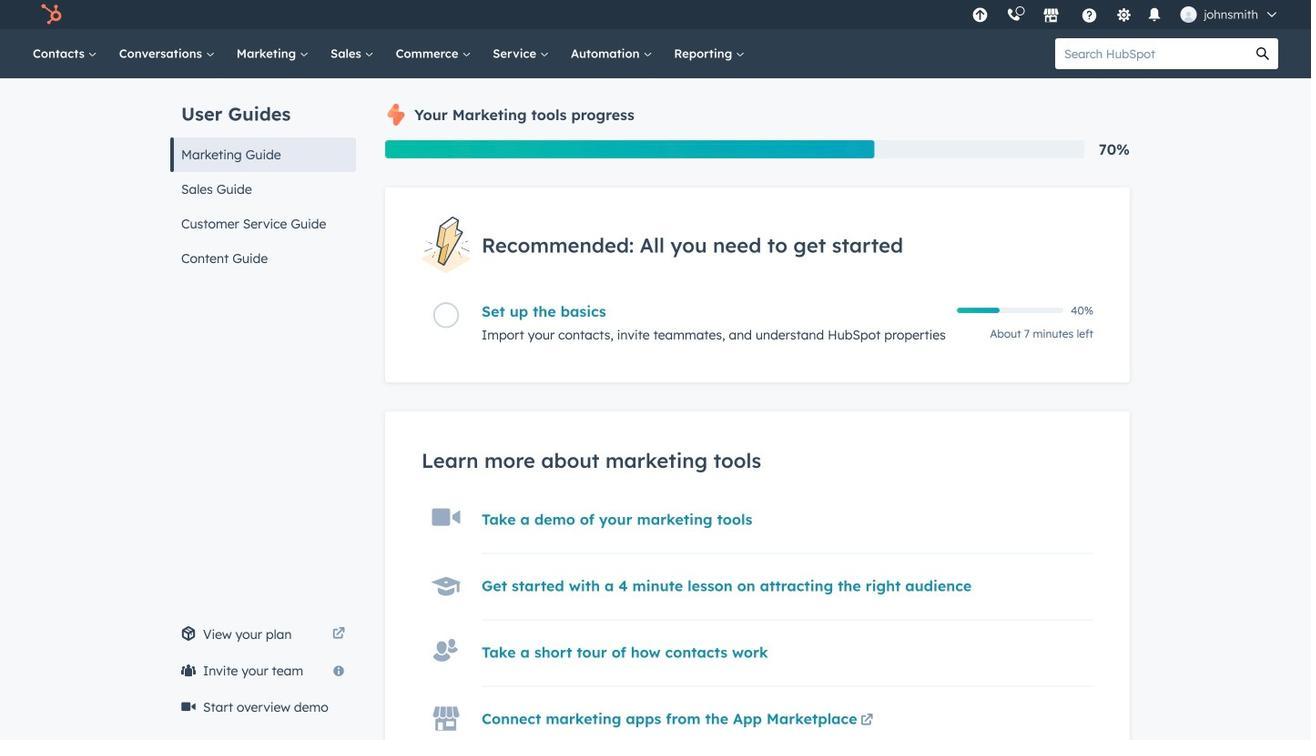 Task type: vqa. For each thing, say whether or not it's contained in the screenshot.
menu
yes



Task type: describe. For each thing, give the bounding box(es) containing it.
john smith image
[[1180, 6, 1197, 23]]

user guides element
[[170, 78, 356, 276]]

[object object] complete progress bar
[[957, 308, 1000, 313]]



Task type: locate. For each thing, give the bounding box(es) containing it.
marketplaces image
[[1043, 8, 1059, 25]]

link opens in a new window image
[[332, 628, 345, 641], [861, 710, 873, 732], [861, 715, 873, 728]]

link opens in a new window image
[[332, 624, 345, 646]]

menu
[[963, 0, 1289, 29]]

progress bar
[[385, 140, 875, 158]]

Search HubSpot search field
[[1055, 38, 1248, 69]]



